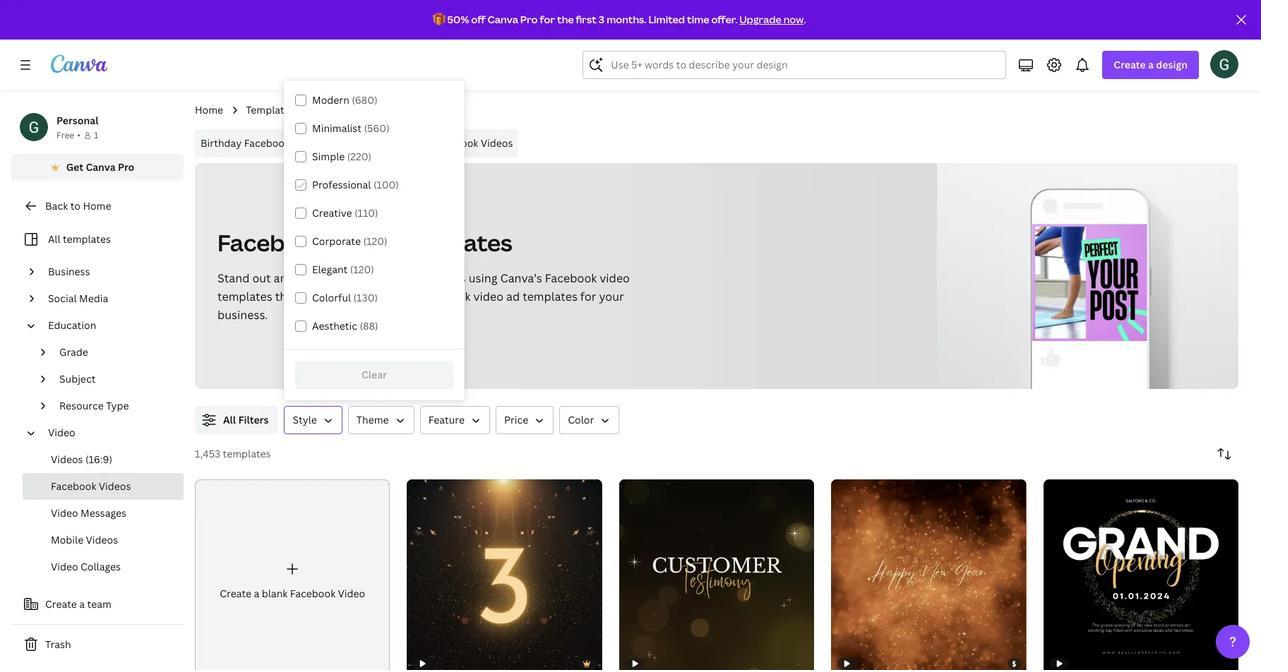 Task type: vqa. For each thing, say whether or not it's contained in the screenshot.
Portfolio
no



Task type: describe. For each thing, give the bounding box(es) containing it.
colorful (130)
[[312, 291, 378, 304]]

simple
[[312, 150, 345, 163]]

templates link
[[246, 102, 295, 118]]

(550)
[[361, 348, 386, 361]]

business link
[[42, 259, 175, 285]]

the inside 'stand out among the rest with engaging posts using canva's facebook video templates that you can customize as facebook video ad templates for your business.'
[[313, 271, 332, 286]]

facebook videos
[[51, 480, 131, 493]]

create a design button
[[1103, 51, 1199, 79]]

all templates
[[48, 232, 111, 246]]

offer.
[[712, 13, 738, 26]]

$
[[1012, 659, 1017, 669]]

(120) for elegant (120)
[[350, 263, 374, 276]]

time
[[687, 13, 710, 26]]

a for team
[[79, 598, 85, 611]]

🎁
[[433, 13, 445, 26]]

style
[[293, 413, 317, 427]]

creative (110)
[[312, 206, 378, 220]]

create a blank facebook video link
[[195, 480, 390, 670]]

corporate (120)
[[312, 235, 387, 248]]

engaging
[[385, 271, 433, 286]]

create a team
[[45, 598, 112, 611]]

(100)
[[374, 178, 399, 191]]

templates down all filters
[[223, 447, 271, 461]]

theme
[[357, 413, 389, 427]]

0 vertical spatial pro
[[520, 13, 538, 26]]

(130)
[[354, 291, 378, 304]]

all filters
[[223, 413, 269, 427]]

for inside 'stand out among the rest with engaging posts using canva's facebook video templates that you can customize as facebook video ad templates for your business.'
[[581, 289, 596, 304]]

news link
[[336, 129, 373, 158]]

ad
[[506, 289, 520, 304]]

home link
[[195, 102, 223, 118]]

upgrade
[[740, 13, 782, 26]]

create a team button
[[11, 590, 184, 619]]

free •
[[57, 129, 80, 141]]

modern
[[312, 93, 350, 107]]

1,453 templates
[[195, 447, 271, 461]]

1 horizontal spatial home
[[195, 103, 223, 117]]

with
[[358, 271, 382, 286]]

pro inside 'button'
[[118, 160, 134, 174]]

customize
[[346, 289, 401, 304]]

price
[[504, 413, 529, 427]]

all filters button
[[195, 406, 279, 434]]

facebook video templates
[[218, 227, 513, 258]]

canva's
[[500, 271, 542, 286]]

(88)
[[360, 319, 378, 333]]

social media
[[48, 292, 108, 305]]

grade button
[[54, 339, 175, 366]]

facebook right canva's
[[545, 271, 597, 286]]

templates down canva's
[[523, 289, 578, 304]]

stand out among the rest with engaging posts using canva's facebook video templates that you can customize as facebook video ad templates for your business.
[[218, 271, 630, 323]]

news
[[341, 136, 367, 150]]

professional
[[312, 178, 371, 191]]

facebook up 'out'
[[218, 227, 326, 258]]

back to home link
[[11, 192, 184, 220]]

create for create a team
[[45, 598, 77, 611]]

trash link
[[11, 631, 184, 659]]

video collages link
[[23, 554, 184, 581]]

animated (550)
[[312, 348, 386, 361]]

facebook up (560) at the left top of page
[[367, 103, 413, 117]]

limited
[[649, 13, 685, 26]]

now
[[784, 13, 804, 26]]

subject button
[[54, 366, 175, 393]]

0 vertical spatial canva
[[488, 13, 518, 26]]

to
[[70, 199, 80, 213]]

videos (16:9)
[[51, 453, 112, 466]]

first
[[576, 13, 597, 26]]

type
[[106, 399, 129, 412]]

birthday facebook videos
[[201, 136, 324, 150]]

that
[[275, 289, 298, 304]]

feature button
[[420, 406, 490, 434]]

facebook down posts
[[419, 289, 471, 304]]

education
[[48, 319, 96, 332]]

resource type
[[59, 399, 129, 412]]

(16:9)
[[85, 453, 112, 466]]

you
[[300, 289, 321, 304]]

simple (220)
[[312, 150, 372, 163]]

(680)
[[352, 93, 378, 107]]

creative
[[312, 206, 352, 220]]

.
[[804, 13, 806, 26]]

personal
[[57, 114, 98, 127]]

using
[[469, 271, 498, 286]]

education link
[[42, 312, 175, 339]]

3
[[599, 13, 605, 26]]



Task type: locate. For each thing, give the bounding box(es) containing it.
0 vertical spatial video
[[331, 227, 393, 258]]

all for all filters
[[223, 413, 236, 427]]

1 vertical spatial for
[[581, 289, 596, 304]]

templates up posts
[[398, 227, 513, 258]]

None search field
[[583, 51, 1007, 79]]

1 vertical spatial pro
[[118, 160, 134, 174]]

a for design
[[1149, 58, 1154, 71]]

back
[[45, 199, 68, 213]]

all
[[48, 232, 60, 246], [223, 413, 236, 427]]

video link up (16:9)
[[42, 420, 175, 446]]

videos
[[292, 136, 324, 150], [481, 136, 513, 150], [51, 453, 83, 466], [99, 480, 131, 493], [86, 533, 118, 547]]

video down (110)
[[331, 227, 393, 258]]

(120) down the facebook video templates
[[350, 263, 374, 276]]

video link up the minimalist
[[318, 102, 345, 118]]

minimalist (560)
[[312, 121, 390, 135]]

canva inside 'button'
[[86, 160, 116, 174]]

1 vertical spatial the
[[313, 271, 332, 286]]

video messages link
[[23, 500, 184, 527]]

0 horizontal spatial the
[[313, 271, 332, 286]]

1 horizontal spatial canva
[[488, 13, 518, 26]]

nonprofit
[[384, 136, 431, 150]]

corporate
[[312, 235, 361, 248]]

1 horizontal spatial pro
[[520, 13, 538, 26]]

(560)
[[364, 121, 390, 135]]

nonprofit facebook videos link
[[378, 129, 519, 158]]

get canva pro button
[[11, 154, 184, 181]]

2 horizontal spatial create
[[1114, 58, 1146, 71]]

clear
[[362, 368, 387, 381]]

pro
[[520, 13, 538, 26], [118, 160, 134, 174]]

0 horizontal spatial video
[[331, 227, 393, 258]]

Search search field
[[611, 52, 998, 78]]

video up the your
[[600, 271, 630, 286]]

0 horizontal spatial canva
[[86, 160, 116, 174]]

the up 'can'
[[313, 271, 332, 286]]

trash
[[45, 638, 71, 651]]

create
[[1114, 58, 1146, 71], [220, 587, 252, 601], [45, 598, 77, 611]]

2 horizontal spatial video
[[600, 271, 630, 286]]

🎁 50% off canva pro for the first 3 months. limited time offer. upgrade now .
[[433, 13, 806, 26]]

facebook
[[367, 103, 413, 117], [244, 136, 290, 150], [433, 136, 478, 150], [218, 227, 326, 258], [545, 271, 597, 286], [419, 289, 471, 304], [51, 480, 96, 493], [290, 587, 336, 601]]

video down using
[[474, 289, 504, 304]]

1 vertical spatial (120)
[[350, 263, 374, 276]]

as
[[404, 289, 416, 304]]

professional (100)
[[312, 178, 399, 191]]

nonprofit facebook videos
[[384, 136, 513, 150]]

create for create a blank facebook video
[[220, 587, 252, 601]]

create inside button
[[45, 598, 77, 611]]

a inside 'dropdown button'
[[1149, 58, 1154, 71]]

create left blank
[[220, 587, 252, 601]]

1 horizontal spatial create
[[220, 587, 252, 601]]

facebook down templates link
[[244, 136, 290, 150]]

0 vertical spatial all
[[48, 232, 60, 246]]

create inside 'dropdown button'
[[1114, 58, 1146, 71]]

birthday facebook videos link
[[195, 129, 330, 158]]

facebook video templates image
[[938, 163, 1239, 389], [1033, 224, 1148, 341]]

all for all templates
[[48, 232, 60, 246]]

1 horizontal spatial all
[[223, 413, 236, 427]]

0 horizontal spatial for
[[540, 13, 555, 26]]

create left team
[[45, 598, 77, 611]]

0 horizontal spatial pro
[[118, 160, 134, 174]]

1,453
[[195, 447, 220, 461]]

a left team
[[79, 598, 85, 611]]

stand
[[218, 271, 250, 286]]

templates inside all templates link
[[63, 232, 111, 246]]

(220)
[[347, 150, 372, 163]]

1 vertical spatial video
[[600, 271, 630, 286]]

social media link
[[42, 285, 175, 312]]

aesthetic
[[312, 319, 357, 333]]

templates down back to home
[[63, 232, 111, 246]]

0 vertical spatial the
[[557, 13, 574, 26]]

a left design
[[1149, 58, 1154, 71]]

1 vertical spatial video link
[[42, 420, 175, 446]]

social
[[48, 292, 77, 305]]

greg robinson image
[[1211, 50, 1239, 78]]

0 horizontal spatial create
[[45, 598, 77, 611]]

templates
[[246, 103, 295, 117]]

0 horizontal spatial home
[[83, 199, 111, 213]]

subject
[[59, 372, 96, 386]]

video collages
[[51, 560, 121, 574]]

birthday
[[201, 136, 242, 150]]

create for create a design
[[1114, 58, 1146, 71]]

(120) down (110)
[[363, 235, 387, 248]]

resource type button
[[54, 393, 175, 420]]

(120) for corporate (120)
[[363, 235, 387, 248]]

among
[[274, 271, 311, 286]]

50%
[[447, 13, 469, 26]]

facebook video
[[367, 103, 443, 117]]

pro right off
[[520, 13, 538, 26]]

1 vertical spatial all
[[223, 413, 236, 427]]

animated
[[312, 348, 358, 361]]

a for blank
[[254, 587, 259, 601]]

mobile
[[51, 533, 83, 547]]

grade
[[59, 345, 88, 359]]

Sort by button
[[1211, 440, 1239, 468]]

resource
[[59, 399, 104, 412]]

facebook right nonprofit
[[433, 136, 478, 150]]

home
[[195, 103, 223, 117], [83, 199, 111, 213]]

home right to
[[83, 199, 111, 213]]

1
[[94, 129, 98, 141]]

0 vertical spatial (120)
[[363, 235, 387, 248]]

0 horizontal spatial a
[[79, 598, 85, 611]]

aesthetic (88)
[[312, 319, 378, 333]]

0 vertical spatial home
[[195, 103, 223, 117]]

facebook down videos (16:9)
[[51, 480, 96, 493]]

all templates link
[[20, 226, 175, 253]]

1 vertical spatial home
[[83, 199, 111, 213]]

all left filters
[[223, 413, 236, 427]]

a inside button
[[79, 598, 85, 611]]

price button
[[496, 406, 554, 434]]

templates up business.
[[218, 289, 272, 304]]

canva
[[488, 13, 518, 26], [86, 160, 116, 174]]

messages
[[81, 506, 126, 520]]

1 horizontal spatial the
[[557, 13, 574, 26]]

rest
[[334, 271, 356, 286]]

pro up "back to home" link
[[118, 160, 134, 174]]

modern (680)
[[312, 93, 378, 107]]

1 horizontal spatial for
[[581, 289, 596, 304]]

theme button
[[348, 406, 414, 434]]

media
[[79, 292, 108, 305]]

filters
[[238, 413, 269, 427]]

business
[[48, 265, 90, 278]]

home up birthday
[[195, 103, 223, 117]]

all inside button
[[223, 413, 236, 427]]

the left first
[[557, 13, 574, 26]]

videos (16:9) link
[[23, 446, 184, 473]]

2 horizontal spatial a
[[1149, 58, 1154, 71]]

for left first
[[540, 13, 555, 26]]

create left design
[[1114, 58, 1146, 71]]

0 horizontal spatial all
[[48, 232, 60, 246]]

video
[[331, 227, 393, 258], [600, 271, 630, 286], [474, 289, 504, 304]]

videos inside "link"
[[86, 533, 118, 547]]

1 horizontal spatial video link
[[318, 102, 345, 118]]

can
[[323, 289, 343, 304]]

0 horizontal spatial video link
[[42, 420, 175, 446]]

facebook right blank
[[290, 587, 336, 601]]

canva right off
[[488, 13, 518, 26]]

blank
[[262, 587, 288, 601]]

a
[[1149, 58, 1154, 71], [254, 587, 259, 601], [79, 598, 85, 611]]

a left blank
[[254, 587, 259, 601]]

for left the your
[[581, 289, 596, 304]]

0 vertical spatial video link
[[318, 102, 345, 118]]

2 vertical spatial video
[[474, 289, 504, 304]]

video messages
[[51, 506, 126, 520]]

elegant
[[312, 263, 348, 276]]

get
[[66, 160, 83, 174]]

all down back
[[48, 232, 60, 246]]

mobile videos link
[[23, 527, 184, 554]]

back to home
[[45, 199, 111, 213]]

create a blank facebook video element
[[195, 480, 390, 670]]

create a design
[[1114, 58, 1188, 71]]

free
[[57, 129, 74, 141]]

create a blank facebook video
[[220, 587, 365, 601]]

1 horizontal spatial video
[[474, 289, 504, 304]]

off
[[471, 13, 486, 26]]

0 vertical spatial for
[[540, 13, 555, 26]]

1 vertical spatial canva
[[86, 160, 116, 174]]

the
[[557, 13, 574, 26], [313, 271, 332, 286]]

(110)
[[355, 206, 378, 220]]

1 horizontal spatial a
[[254, 587, 259, 601]]

canva right get
[[86, 160, 116, 174]]



